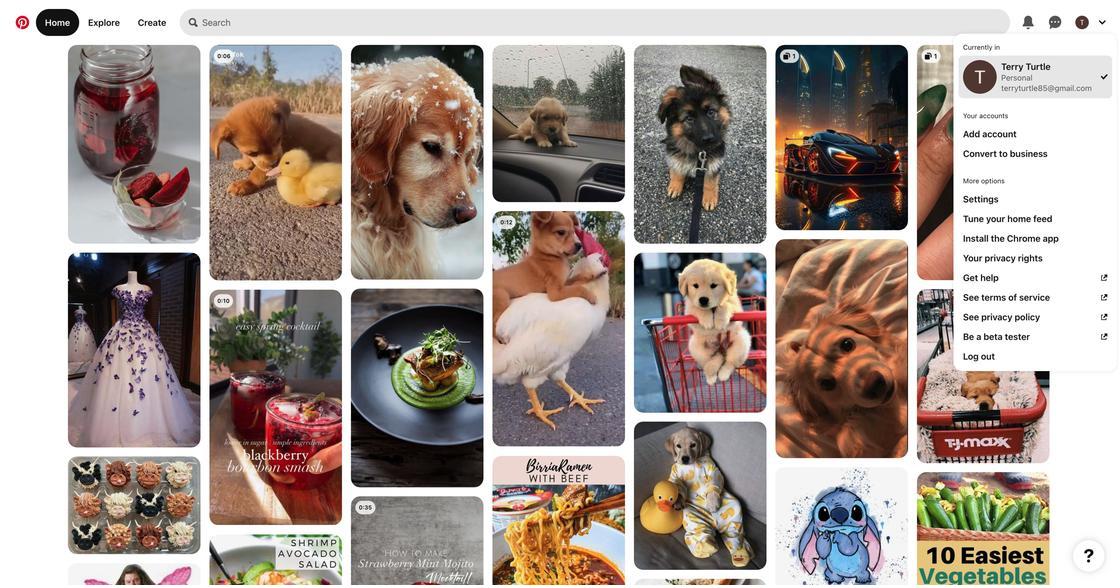 Task type: locate. For each thing, give the bounding box(es) containing it.
create
[[138, 17, 166, 28]]

privacy
[[985, 253, 1016, 263], [982, 312, 1013, 322]]

0 vertical spatial see
[[963, 292, 979, 303]]

be
[[963, 331, 974, 342]]

1 see from the top
[[963, 292, 979, 303]]

turtle
[[1026, 61, 1051, 72]]

tester
[[1005, 331, 1030, 342]]

install
[[963, 233, 989, 244]]

2 see from the top
[[963, 312, 979, 322]]

out
[[981, 351, 995, 362]]

account
[[983, 129, 1017, 139]]

list
[[0, 45, 1118, 585]]

settings link
[[963, 193, 1108, 206]]

terry turtle personal terryturtle85@gmail.com
[[1002, 61, 1092, 93]]

this may contain: a man with long hair and beard wearing a pink fairy costume, standing in front of a white background image
[[68, 563, 201, 585]]

convert
[[963, 148, 997, 159]]

currently in
[[963, 43, 1000, 51]]

your accounts element
[[959, 107, 1112, 163]]

this may contain: a black plate topped with food on top of a wooden table image
[[351, 289, 484, 488]]

this may contain: a dog sitting on a couch next to a rubber duck image
[[634, 422, 767, 570]]

1 vertical spatial privacy
[[982, 312, 1013, 322]]

privacy for rights
[[985, 253, 1016, 263]]

0 vertical spatial privacy
[[985, 253, 1016, 263]]

this may contain: a hand holding a glass filled with strawberry mint mojito next to a marble counter top image
[[351, 497, 484, 585]]

get
[[963, 272, 978, 283]]

your inside the more options element
[[963, 253, 983, 263]]

this may contain: two glasses filled with drinks sitting on top of a wooden table image
[[210, 290, 342, 525]]

your
[[963, 112, 978, 120], [963, 253, 983, 263]]

create link
[[129, 9, 175, 36]]

your for your privacy rights
[[963, 253, 983, 263]]

your up get
[[963, 253, 983, 263]]

1 vertical spatial see
[[963, 312, 979, 322]]

this may contain: a bowl of beef ramen with beef and noodles is being held up by chopsticks image
[[493, 456, 625, 585]]

options
[[981, 177, 1005, 185]]

business
[[1010, 148, 1048, 159]]

this may contain: a puppy is sitting on the ground and looking at the camera while wearing a leash image
[[634, 45, 767, 244]]

explore link
[[79, 9, 129, 36]]

1 your from the top
[[963, 112, 978, 120]]

privacy down the
[[985, 253, 1016, 263]]

see down get
[[963, 292, 979, 303]]

your
[[986, 213, 1005, 224]]

see
[[963, 292, 979, 303], [963, 312, 979, 322]]

0 vertical spatial your
[[963, 112, 978, 120]]

see up be at the bottom of the page
[[963, 312, 979, 322]]

tune
[[963, 213, 984, 224]]

this may contain: a golden retriever in the snow with its eyes closed image
[[351, 45, 484, 280]]

see terms of service link
[[963, 291, 1108, 304]]

privacy for policy
[[982, 312, 1013, 322]]

terry turtle image
[[1076, 16, 1089, 29]]

this may contain: a puppy sitting on top of a shopping cart image
[[634, 253, 767, 413]]

this may contain: a glass bowl filled with shrimp, cucumber and tomato salad next to an orange slice image
[[210, 535, 342, 585]]

chrome
[[1007, 233, 1041, 244]]

2 your from the top
[[963, 253, 983, 263]]

be a beta tester
[[963, 331, 1030, 342]]

home
[[1008, 213, 1031, 224]]

your up add
[[963, 112, 978, 120]]

currently in element
[[959, 39, 1112, 98]]

selected item image
[[1101, 74, 1108, 80]]

app
[[1043, 233, 1059, 244]]

more options
[[963, 177, 1005, 185]]

this contains an image of: green marble nails | almond shape nail ideas | summer nails | short acrylic nails | light green | image
[[917, 45, 1050, 280]]

this may contain: a puppy is sitting on the dashboard of a car in front of raindrops image
[[493, 45, 625, 203]]

1 vertical spatial your
[[963, 253, 983, 263]]

privacy up be a beta tester
[[982, 312, 1013, 322]]



Task type: describe. For each thing, give the bounding box(es) containing it.
service
[[1019, 292, 1050, 303]]

this may contain: twelve cupcakes decorated to look like cows in the shape of heads with horns image
[[68, 457, 201, 554]]

your privacy rights
[[963, 253, 1043, 263]]

get help link
[[963, 271, 1108, 284]]

get help
[[963, 272, 999, 283]]

this may contain: pickled strawberries in a glass bowl next to a jar image
[[68, 45, 201, 244]]

home
[[45, 17, 70, 28]]

more options element
[[959, 172, 1112, 366]]

a
[[977, 331, 982, 342]]

rights
[[1018, 253, 1043, 263]]

Search text field
[[202, 9, 1011, 36]]

this may contain: an orange and black sports car parked in front of some tall skyscrapers at night image
[[776, 45, 908, 230]]

see privacy policy link
[[963, 311, 1108, 324]]

add account
[[963, 129, 1017, 139]]

see privacy policy
[[963, 312, 1040, 322]]

search icon image
[[189, 18, 198, 27]]

add
[[963, 129, 980, 139]]

accounts
[[980, 112, 1009, 120]]

terry turtle menu item
[[959, 56, 1112, 98]]

this may contain: vegetables in baskets with the title 10 easyest vegetables to grow for beginners image
[[917, 472, 1050, 585]]

home link
[[36, 9, 79, 36]]

terms
[[982, 292, 1006, 303]]

your privacy rights link
[[963, 252, 1108, 265]]

policy
[[1015, 312, 1040, 322]]

to
[[999, 148, 1008, 159]]

this may contain: a dog laying on top of a bed covered in white sheets with his eyes wide open image
[[776, 239, 908, 459]]

your for your accounts
[[963, 112, 978, 120]]

this may contain: a drawing of a cartoon character with blue and pink paint splattered on it's face image
[[776, 467, 908, 585]]

tune your home feed
[[963, 213, 1053, 224]]

more
[[963, 177, 980, 185]]

personal
[[1002, 73, 1033, 82]]

beta
[[984, 331, 1003, 342]]

in
[[995, 43, 1000, 51]]

convert to business
[[963, 148, 1048, 159]]

settings
[[963, 194, 999, 204]]

log
[[963, 351, 979, 362]]

this may contain: a dog is holding a chicken on its back image
[[493, 211, 625, 447]]

see for see privacy policy
[[963, 312, 979, 322]]

the
[[991, 233, 1005, 244]]

of
[[1009, 292, 1017, 303]]

see for see terms of service
[[963, 292, 979, 303]]

terryturtle85@gmail.com
[[1002, 83, 1092, 93]]

be a beta tester link
[[963, 330, 1108, 343]]

install the chrome app
[[963, 233, 1059, 244]]

tune your home feed link
[[963, 212, 1108, 225]]

this may contain: a dog is sleeping in a shopping cart at the store, it looks like he has fallen asleep image
[[917, 289, 1050, 464]]

currently
[[963, 43, 993, 51]]

your accounts
[[963, 112, 1009, 120]]

terry
[[1002, 61, 1024, 72]]

feed
[[1034, 213, 1053, 224]]

explore
[[88, 17, 120, 28]]

log out
[[963, 351, 995, 362]]

see terms of service
[[963, 292, 1050, 303]]

this contains an image of: purple butterfly appliques ball quinceanera dress image
[[68, 253, 201, 448]]

help
[[981, 272, 999, 283]]

this may contain: a white bowl filled with tomatoes and bread on top of a table next to a fork image
[[634, 579, 767, 585]]



Task type: vqa. For each thing, say whether or not it's contained in the screenshot.
THIS MAY CONTAIN: A DRAWING OF A CARTOON CHARACTER WITH BLUE AND PINK PAINT SPLATTERED ON IT'S FACE image
yes



